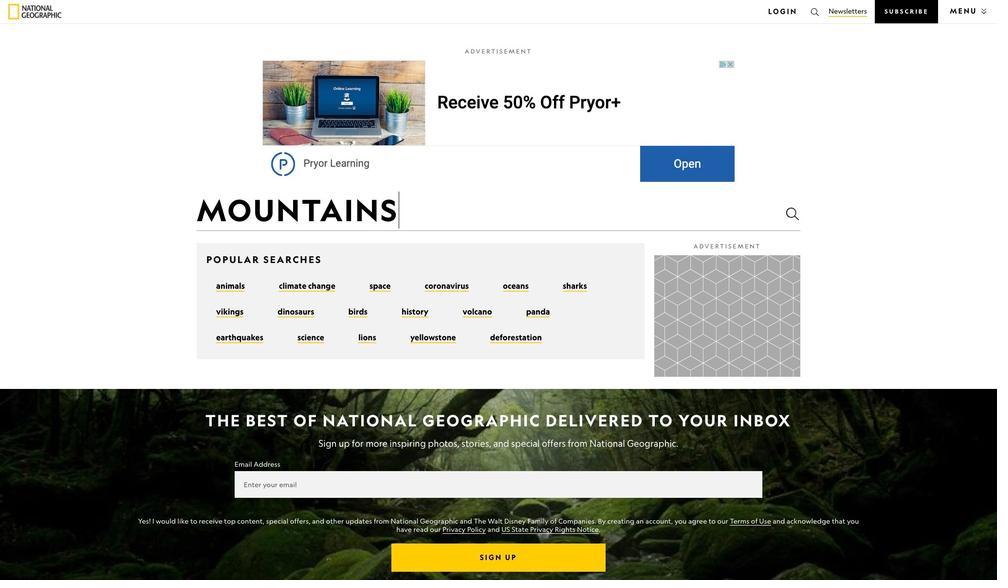 Task type: locate. For each thing, give the bounding box(es) containing it.
advertisement element
[[262, 60, 735, 182], [654, 256, 801, 377]]

1 vertical spatial advertisement element
[[654, 256, 801, 377]]

search image
[[785, 206, 801, 222]]

0 vertical spatial advertisement element
[[262, 60, 735, 182]]

main content
[[197, 38, 801, 390], [197, 231, 645, 390]]

None search field
[[197, 189, 801, 231]]

menu image
[[980, 7, 988, 15]]



Task type: describe. For each thing, give the bounding box(es) containing it.
1 main content from the top
[[197, 38, 801, 390]]

Enter your email email field
[[235, 472, 763, 499]]

search search field
[[197, 189, 785, 231]]

national geographic logo - home image
[[8, 4, 61, 19]]

2 main content from the top
[[197, 231, 645, 390]]

search image
[[810, 7, 820, 17]]



Task type: vqa. For each thing, say whether or not it's contained in the screenshot.
topmost Issue
no



